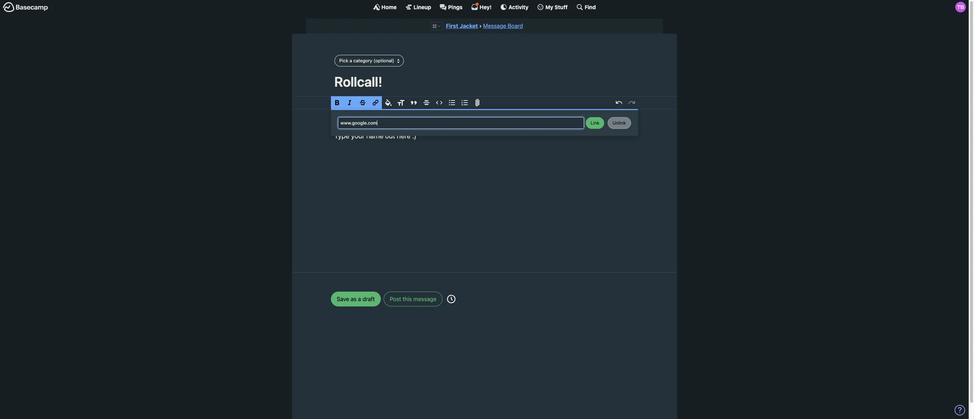 Task type: locate. For each thing, give the bounding box(es) containing it.
pings
[[448, 4, 463, 10]]

post this message button
[[384, 292, 443, 307]]

1 vertical spatial a
[[410, 121, 414, 129]]

hello
[[335, 121, 350, 129]]

save as a draft
[[337, 296, 375, 302]]

here
[[397, 132, 411, 140]]

do
[[401, 121, 408, 129]]

a right pick
[[350, 58, 352, 63]]

tyler black image
[[956, 2, 967, 12]]

a right the do at the left top of the page
[[410, 121, 414, 129]]

URL url field
[[338, 117, 584, 129]]

save as a draft button
[[331, 292, 381, 307]]

hey! button
[[471, 2, 492, 11]]

message
[[414, 296, 437, 302]]

1 horizontal spatial a
[[358, 296, 361, 302]]

hello everyone! let's do a roll call today! type your name out here :)
[[335, 121, 458, 140]]

Write away… text field
[[313, 109, 656, 264]]

2 vertical spatial a
[[358, 296, 361, 302]]

a right as
[[358, 296, 361, 302]]

None button
[[586, 117, 605, 129], [608, 117, 631, 129], [586, 117, 605, 129], [608, 117, 631, 129]]

lineup link
[[405, 4, 431, 11]]

pick a category (optional)
[[339, 58, 394, 63]]

0 horizontal spatial a
[[350, 58, 352, 63]]

0 vertical spatial a
[[350, 58, 352, 63]]

main element
[[0, 0, 969, 14]]

first jacket
[[446, 23, 478, 29]]

a inside "button"
[[358, 296, 361, 302]]

first
[[446, 23, 459, 29]]

a
[[350, 58, 352, 63], [410, 121, 414, 129], [358, 296, 361, 302]]

draft
[[363, 296, 375, 302]]

category
[[354, 58, 373, 63]]

2 horizontal spatial a
[[410, 121, 414, 129]]

this
[[403, 296, 412, 302]]

a inside button
[[350, 58, 352, 63]]

out
[[385, 132, 395, 140]]

home
[[382, 4, 397, 10]]

:)
[[413, 132, 417, 140]]

roll
[[416, 121, 425, 129]]

find button
[[577, 4, 596, 11]]

switch accounts image
[[3, 2, 48, 13]]

call
[[427, 121, 437, 129]]

my stuff button
[[537, 4, 568, 11]]

pick
[[339, 58, 349, 63]]

pick a category (optional) button
[[335, 55, 404, 67]]

activity link
[[500, 4, 529, 11]]

message board link
[[483, 23, 523, 29]]

name
[[367, 132, 384, 140]]

stuff
[[555, 4, 568, 10]]

board
[[508, 23, 523, 29]]

your
[[351, 132, 365, 140]]

as
[[351, 296, 357, 302]]

my stuff
[[546, 4, 568, 10]]



Task type: vqa. For each thing, say whether or not it's contained in the screenshot.
Pick a category (optional) button
yes



Task type: describe. For each thing, give the bounding box(es) containing it.
save
[[337, 296, 349, 302]]

post
[[390, 296, 401, 302]]

pings button
[[440, 4, 463, 11]]

hey!
[[480, 4, 492, 10]]

a inside hello everyone! let's do a roll call today! type your name out here :)
[[410, 121, 414, 129]]

lineup
[[414, 4, 431, 10]]

message
[[483, 23, 507, 29]]

first jacket link
[[446, 23, 478, 29]]

type
[[335, 132, 350, 140]]

my
[[546, 4, 554, 10]]

find
[[585, 4, 596, 10]]

activity
[[509, 4, 529, 10]]

(optional)
[[374, 58, 394, 63]]

today!
[[439, 121, 458, 129]]

post this message
[[390, 296, 437, 302]]

› message board
[[480, 23, 523, 29]]

Type a title… text field
[[335, 74, 635, 90]]

›
[[480, 23, 482, 29]]

schedule this to post later image
[[447, 295, 456, 303]]

home link
[[373, 4, 397, 11]]

everyone!
[[352, 121, 382, 129]]

jacket
[[460, 23, 478, 29]]

let's
[[384, 121, 399, 129]]



